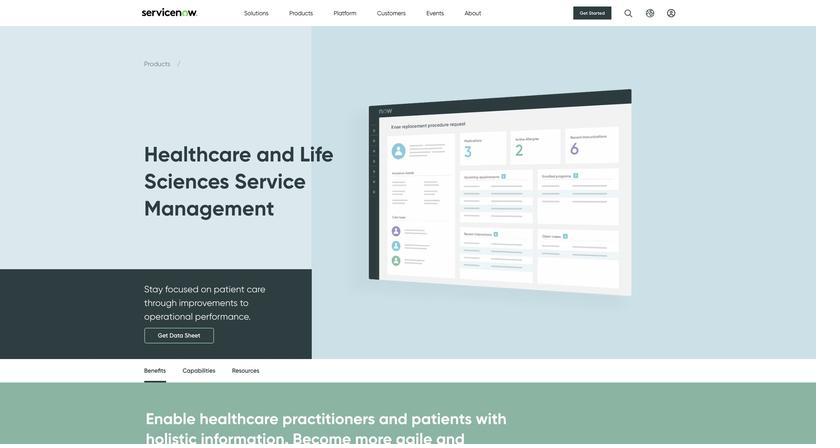 Task type: vqa. For each thing, say whether or not it's contained in the screenshot.
Previous
no



Task type: locate. For each thing, give the bounding box(es) containing it.
enable healthcare practitioners and patients with holistic information. become more agile an
[[146, 409, 507, 444]]

with
[[476, 409, 507, 429]]

0 vertical spatial products
[[289, 10, 313, 16]]

patients
[[412, 409, 472, 429]]

products for products link
[[144, 60, 172, 68]]

1 vertical spatial products
[[144, 60, 172, 68]]

healthcare and life sciences service management
[[144, 141, 334, 221]]

1 horizontal spatial get
[[580, 10, 588, 16]]

0 horizontal spatial and
[[257, 141, 295, 167]]

0 vertical spatial and
[[257, 141, 295, 167]]

patient
[[214, 284, 245, 295]]

get data sheet
[[158, 332, 200, 340]]

stay focused on patient care through improvements to operational performance.
[[144, 284, 266, 322]]

go to servicenow account image
[[667, 9, 675, 17]]

0 horizontal spatial products
[[144, 60, 172, 68]]

sciences
[[144, 168, 229, 194]]

get inside get data sheet link
[[158, 332, 168, 340]]

0 vertical spatial get
[[580, 10, 588, 16]]

performance.
[[195, 311, 251, 322]]

1 horizontal spatial products
[[289, 10, 313, 16]]

on
[[201, 284, 212, 295]]

about
[[465, 10, 481, 16]]

0 horizontal spatial get
[[158, 332, 168, 340]]

products button
[[289, 9, 313, 17]]

more
[[355, 430, 392, 444]]

products
[[289, 10, 313, 16], [144, 60, 172, 68]]

data
[[170, 332, 183, 340]]

platform button
[[334, 9, 356, 17]]

products for 'products' popup button
[[289, 10, 313, 16]]

agile
[[396, 430, 432, 444]]

practitioners
[[282, 409, 375, 429]]

stay
[[144, 284, 163, 295]]

benefits link
[[144, 359, 166, 385]]

get
[[580, 10, 588, 16], [158, 332, 168, 340]]

started
[[589, 10, 605, 16]]

and up service
[[257, 141, 295, 167]]

1 horizontal spatial and
[[379, 409, 408, 429]]

events
[[427, 10, 444, 16]]

get left data
[[158, 332, 168, 340]]

management
[[144, 195, 274, 221]]

1 vertical spatial get
[[158, 332, 168, 340]]

products link
[[144, 60, 172, 68]]

1 vertical spatial and
[[379, 409, 408, 429]]

servicenow image
[[141, 8, 198, 16]]

solutions
[[244, 10, 269, 16]]

service
[[235, 168, 306, 194]]

customers button
[[377, 9, 406, 17]]

get left started
[[580, 10, 588, 16]]

resources link
[[232, 359, 259, 383]]

and inside enable healthcare practitioners and patients with holistic information. become more agile an
[[379, 409, 408, 429]]

and
[[257, 141, 295, 167], [379, 409, 408, 429]]

and up the more
[[379, 409, 408, 429]]

get inside get started link
[[580, 10, 588, 16]]



Task type: describe. For each thing, give the bounding box(es) containing it.
customers
[[377, 10, 406, 16]]

care
[[247, 284, 266, 295]]

healthcare
[[200, 409, 279, 429]]

about button
[[465, 9, 481, 17]]

improve care experiences & remove inefficiencies image
[[86, 26, 679, 359]]

sheet
[[185, 332, 200, 340]]

enable
[[146, 409, 196, 429]]

get started
[[580, 10, 605, 16]]

healthcare
[[144, 141, 251, 167]]

focused
[[165, 284, 199, 295]]

holistic
[[146, 430, 197, 444]]

life
[[300, 141, 334, 167]]

resources
[[232, 368, 259, 375]]

capabilities
[[183, 368, 215, 375]]

solutions button
[[244, 9, 269, 17]]

information.
[[201, 430, 289, 444]]

get for get data sheet
[[158, 332, 168, 340]]

get data sheet link
[[144, 328, 214, 344]]

improvements
[[179, 298, 238, 309]]

benefits
[[144, 368, 166, 375]]

capabilities link
[[183, 359, 215, 383]]

to
[[240, 298, 249, 309]]

get for get started
[[580, 10, 588, 16]]

operational
[[144, 311, 193, 322]]

events button
[[427, 9, 444, 17]]

become
[[293, 430, 351, 444]]

and inside healthcare and life sciences service management
[[257, 141, 295, 167]]

platform
[[334, 10, 356, 16]]

get started link
[[574, 7, 612, 20]]

through
[[144, 298, 177, 309]]



